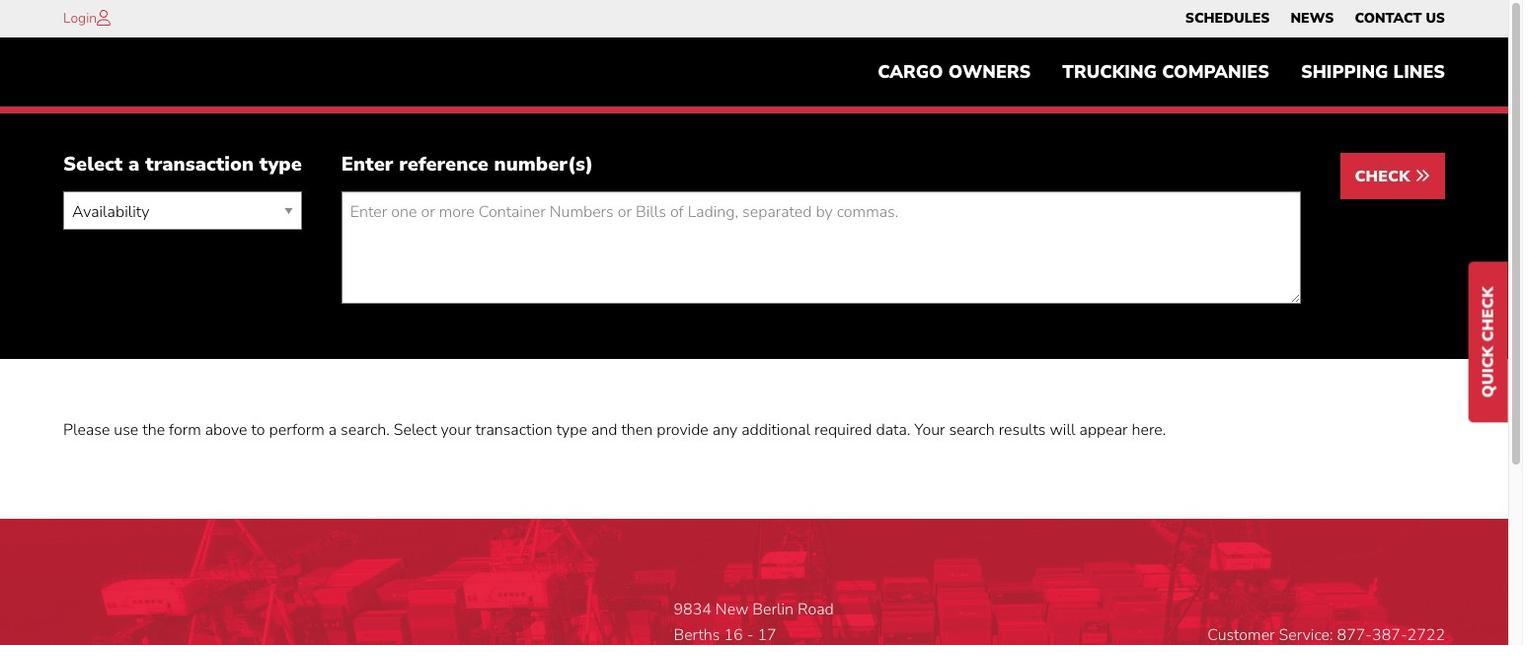 Task type: vqa. For each thing, say whether or not it's contained in the screenshot.
The Saturday
no



Task type: locate. For each thing, give the bounding box(es) containing it.
news
[[1291, 9, 1334, 28]]

1 vertical spatial transaction
[[476, 420, 553, 442]]

provide
[[657, 420, 709, 442]]

1 vertical spatial menu bar
[[862, 52, 1461, 92]]

0 horizontal spatial check
[[1355, 166, 1415, 188]]

news link
[[1291, 5, 1334, 33]]

menu bar down the schedules link
[[862, 52, 1461, 92]]

1 horizontal spatial check
[[1478, 287, 1500, 342]]

additional
[[742, 420, 811, 442]]

owners
[[949, 60, 1031, 84]]

then
[[621, 420, 653, 442]]

0 vertical spatial menu bar
[[1175, 5, 1456, 33]]

menu bar
[[1175, 5, 1456, 33], [862, 52, 1461, 92]]

transaction
[[145, 151, 254, 178], [476, 420, 553, 442]]

0 horizontal spatial select
[[63, 151, 123, 178]]

type left and
[[557, 420, 587, 442]]

1 vertical spatial a
[[328, 420, 337, 442]]

0 vertical spatial transaction
[[145, 151, 254, 178]]

cargo owners
[[878, 60, 1031, 84]]

1 horizontal spatial transaction
[[476, 420, 553, 442]]

menu bar containing cargo owners
[[862, 52, 1461, 92]]

1 vertical spatial select
[[394, 420, 437, 442]]

trucking
[[1063, 60, 1157, 84]]

menu bar up shipping
[[1175, 5, 1456, 33]]

a
[[128, 151, 140, 178], [328, 420, 337, 442]]

0 horizontal spatial a
[[128, 151, 140, 178]]

enter
[[341, 151, 393, 178]]

above
[[205, 420, 247, 442]]

1 horizontal spatial select
[[394, 420, 437, 442]]

required
[[815, 420, 872, 442]]

type left enter
[[259, 151, 302, 178]]

type
[[259, 151, 302, 178], [557, 420, 587, 442]]

check
[[1355, 166, 1415, 188], [1478, 287, 1500, 342]]

trucking companies
[[1063, 60, 1270, 84]]

please
[[63, 420, 110, 442]]

appear
[[1080, 420, 1128, 442]]

use
[[114, 420, 139, 442]]

cargo owners link
[[862, 52, 1047, 92]]

search.
[[341, 420, 390, 442]]

0 vertical spatial type
[[259, 151, 302, 178]]

enter reference number(s)
[[341, 151, 594, 178]]

to
[[251, 420, 265, 442]]

your
[[441, 420, 472, 442]]

1 vertical spatial type
[[557, 420, 587, 442]]

0 vertical spatial check
[[1355, 166, 1415, 188]]

quick
[[1478, 347, 1500, 398]]

0 horizontal spatial type
[[259, 151, 302, 178]]

select
[[63, 151, 123, 178], [394, 420, 437, 442]]

menu bar containing schedules
[[1175, 5, 1456, 33]]

1 horizontal spatial a
[[328, 420, 337, 442]]



Task type: describe. For each thing, give the bounding box(es) containing it.
contact us
[[1355, 9, 1445, 28]]

contact
[[1355, 9, 1422, 28]]

search
[[949, 420, 995, 442]]

9834 new berlin road footer
[[0, 519, 1509, 646]]

9834 new berlin road
[[674, 599, 834, 621]]

new
[[716, 599, 749, 621]]

and
[[591, 420, 618, 442]]

cargo
[[878, 60, 944, 84]]

here.
[[1132, 420, 1166, 442]]

us
[[1426, 9, 1445, 28]]

companies
[[1162, 60, 1270, 84]]

1 vertical spatial check
[[1478, 287, 1500, 342]]

0 vertical spatial select
[[63, 151, 123, 178]]

lines
[[1394, 60, 1445, 84]]

check button
[[1340, 153, 1445, 200]]

your
[[915, 420, 945, 442]]

9834
[[674, 599, 712, 621]]

reference
[[399, 151, 489, 178]]

any
[[713, 420, 738, 442]]

contact us link
[[1355, 5, 1445, 33]]

shipping lines
[[1301, 60, 1445, 84]]

trucking companies link
[[1047, 52, 1285, 92]]

select a transaction type
[[63, 151, 302, 178]]

schedules link
[[1186, 5, 1270, 33]]

Enter reference number(s) text field
[[341, 192, 1301, 304]]

1 horizontal spatial type
[[557, 420, 587, 442]]

check inside button
[[1355, 166, 1415, 188]]

will
[[1050, 420, 1076, 442]]

quick check link
[[1469, 262, 1509, 423]]

form
[[169, 420, 201, 442]]

angle double right image
[[1415, 168, 1431, 184]]

please use the form above to perform a search. select your transaction type and then provide any additional required data. your search results will appear here.
[[63, 420, 1166, 442]]

data.
[[876, 420, 911, 442]]

0 vertical spatial a
[[128, 151, 140, 178]]

login link
[[63, 9, 97, 28]]

perform
[[269, 420, 325, 442]]

user image
[[97, 10, 111, 26]]

results
[[999, 420, 1046, 442]]

0 horizontal spatial transaction
[[145, 151, 254, 178]]

berlin
[[753, 599, 794, 621]]

shipping lines link
[[1285, 52, 1461, 92]]

the
[[142, 420, 165, 442]]

quick check
[[1478, 287, 1500, 398]]

schedules
[[1186, 9, 1270, 28]]

login
[[63, 9, 97, 28]]

shipping
[[1301, 60, 1389, 84]]

road
[[798, 599, 834, 621]]

number(s)
[[494, 151, 594, 178]]



